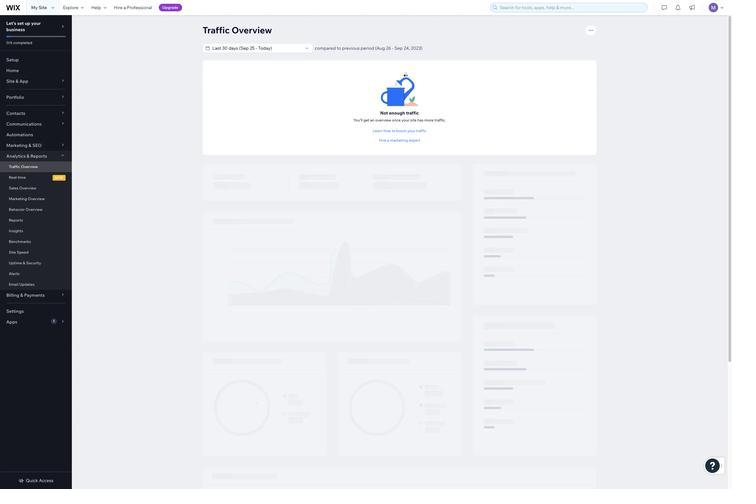 Task type: locate. For each thing, give the bounding box(es) containing it.
1 vertical spatial a
[[387, 138, 389, 143]]

overview for behavior overview link
[[26, 207, 43, 212]]

analytics
[[6, 154, 26, 159]]

hire for hire a marketing expert
[[379, 138, 387, 143]]

-
[[392, 45, 394, 51]]

traffic
[[406, 110, 419, 116], [416, 129, 427, 133]]

0 horizontal spatial to
[[337, 45, 341, 51]]

your
[[31, 20, 41, 26], [402, 118, 410, 122], [408, 129, 415, 133]]

&
[[16, 79, 18, 84], [28, 143, 31, 149], [27, 154, 29, 159], [23, 261, 25, 266], [20, 293, 23, 299]]

insights link
[[0, 226, 72, 237]]

0 vertical spatial traffic
[[406, 110, 419, 116]]

2 vertical spatial site
[[9, 250, 16, 255]]

1 horizontal spatial a
[[387, 138, 389, 143]]

reports up insights at the top of the page
[[9, 218, 23, 223]]

& for analytics
[[27, 154, 29, 159]]

overview
[[376, 118, 391, 122]]

hire
[[114, 5, 123, 10], [379, 138, 387, 143]]

0 vertical spatial reports
[[30, 154, 47, 159]]

marketing overview
[[9, 197, 45, 201]]

benchmarks link
[[0, 237, 72, 248]]

marketing up analytics
[[6, 143, 27, 149]]

1 vertical spatial traffic
[[9, 165, 20, 169]]

1 horizontal spatial traffic
[[203, 25, 230, 36]]

& for uptime
[[23, 261, 25, 266]]

0 horizontal spatial reports
[[9, 218, 23, 223]]

site & app button
[[0, 76, 72, 87]]

site inside site speed link
[[9, 250, 16, 255]]

Search for tools, apps, help & more... field
[[498, 3, 646, 12]]

marketing inside marketing & seo dropdown button
[[6, 143, 27, 149]]

marketing & seo button
[[0, 140, 72, 151]]

overview
[[232, 25, 272, 36], [21, 165, 38, 169], [19, 186, 36, 191], [28, 197, 45, 201], [26, 207, 43, 212]]

1 vertical spatial hire
[[379, 138, 387, 143]]

0 vertical spatial marketing
[[6, 143, 27, 149]]

reports inside dropdown button
[[30, 154, 47, 159]]

email updates
[[9, 283, 35, 287]]

1 horizontal spatial hire
[[379, 138, 387, 143]]

1 horizontal spatial traffic overview
[[203, 25, 272, 36]]

& for marketing
[[28, 143, 31, 149]]

expert
[[409, 138, 420, 143]]

reports
[[30, 154, 47, 159], [9, 218, 23, 223]]

1 vertical spatial traffic overview
[[9, 165, 38, 169]]

0/6 completed
[[6, 40, 32, 45]]

reports down seo
[[30, 154, 47, 159]]

1 horizontal spatial to
[[392, 129, 396, 133]]

1 vertical spatial your
[[402, 118, 410, 122]]

0 vertical spatial a
[[124, 5, 126, 10]]

1 vertical spatial site
[[6, 79, 15, 84]]

traffic overview
[[203, 25, 272, 36], [9, 165, 38, 169]]

1 vertical spatial marketing
[[9, 197, 27, 201]]

contacts button
[[0, 108, 72, 119]]

analytics & reports
[[6, 154, 47, 159]]

your inside let's set up your business
[[31, 20, 41, 26]]

traffic inside not enough traffic you'll get an overview once your site has more traffic.
[[406, 110, 419, 116]]

site left speed
[[9, 250, 16, 255]]

site for site speed
[[9, 250, 16, 255]]

& right uptime
[[23, 261, 25, 266]]

analytics & reports button
[[0, 151, 72, 162]]

2023)
[[411, 45, 423, 51]]

sales overview link
[[0, 183, 72, 194]]

not enough traffic you'll get an overview once your site has more traffic.
[[354, 110, 446, 122]]

1 vertical spatial traffic
[[416, 129, 427, 133]]

traffic
[[203, 25, 230, 36], [9, 165, 20, 169]]

site down home
[[6, 79, 15, 84]]

marketing & seo
[[6, 143, 42, 149]]

your right boost
[[408, 129, 415, 133]]

alerts link
[[0, 269, 72, 280]]

marketing up behavior
[[9, 197, 27, 201]]

benchmarks
[[9, 240, 31, 244]]

payments
[[24, 293, 45, 299]]

24,
[[404, 45, 410, 51]]

marketing for marketing & seo
[[6, 143, 27, 149]]

0 horizontal spatial hire
[[114, 5, 123, 10]]

sales overview
[[9, 186, 36, 191]]

hire right 'help' button
[[114, 5, 123, 10]]

0 horizontal spatial traffic
[[9, 165, 20, 169]]

your inside not enough traffic you'll get an overview once your site has more traffic.
[[402, 118, 410, 122]]

0 vertical spatial your
[[31, 20, 41, 26]]

page skeleton image
[[203, 165, 597, 490]]

help button
[[88, 0, 110, 15]]

business
[[6, 27, 25, 32]]

& left seo
[[28, 143, 31, 149]]

a down how
[[387, 138, 389, 143]]

to left 'previous'
[[337, 45, 341, 51]]

an
[[370, 118, 375, 122]]

uptime & security
[[9, 261, 41, 266]]

& right 'billing' in the bottom of the page
[[20, 293, 23, 299]]

marketing
[[6, 143, 27, 149], [9, 197, 27, 201]]

your right up on the left top of the page
[[31, 20, 41, 26]]

compared to previous period (aug 26 - sep 24, 2023)
[[315, 45, 423, 51]]

marketing overview link
[[0, 194, 72, 205]]

site right my
[[39, 5, 47, 10]]

0 horizontal spatial traffic overview
[[9, 165, 38, 169]]

0 horizontal spatial a
[[124, 5, 126, 10]]

enough
[[389, 110, 405, 116]]

traffic down has
[[416, 129, 427, 133]]

insights
[[9, 229, 23, 234]]

learn how to boost your traffic link
[[373, 128, 427, 134]]

overview inside "link"
[[28, 197, 45, 201]]

email
[[9, 283, 19, 287]]

my
[[31, 5, 38, 10]]

to
[[337, 45, 341, 51], [392, 129, 396, 133]]

site & app
[[6, 79, 28, 84]]

billing & payments
[[6, 293, 45, 299]]

previous
[[342, 45, 360, 51]]

hire down how
[[379, 138, 387, 143]]

email updates link
[[0, 280, 72, 290]]

a left the professional
[[124, 5, 126, 10]]

1 horizontal spatial reports
[[30, 154, 47, 159]]

your left site
[[402, 118, 410, 122]]

traffic up site
[[406, 110, 419, 116]]

completed
[[13, 40, 32, 45]]

& down the marketing & seo
[[27, 154, 29, 159]]

a for professional
[[124, 5, 126, 10]]

0 vertical spatial hire
[[114, 5, 123, 10]]

learn how to boost your traffic
[[373, 129, 427, 133]]

& left app
[[16, 79, 18, 84]]

site inside the site & app popup button
[[6, 79, 15, 84]]

quick
[[26, 479, 38, 484]]

compared
[[315, 45, 336, 51]]

1 vertical spatial reports
[[9, 218, 23, 223]]

time
[[18, 175, 26, 180]]

None field
[[211, 44, 303, 53]]

billing
[[6, 293, 19, 299]]

site speed
[[9, 250, 28, 255]]

to right how
[[392, 129, 396, 133]]

quick access button
[[18, 479, 53, 484]]

overview for marketing overview "link" on the left of the page
[[28, 197, 45, 201]]

access
[[39, 479, 53, 484]]

1 vertical spatial to
[[392, 129, 396, 133]]

a
[[124, 5, 126, 10], [387, 138, 389, 143]]

overview for traffic overview link
[[21, 165, 38, 169]]

traffic overview inside traffic overview link
[[9, 165, 38, 169]]

set
[[17, 20, 24, 26]]

marketing inside marketing overview "link"
[[9, 197, 27, 201]]



Task type: describe. For each thing, give the bounding box(es) containing it.
updates
[[19, 283, 35, 287]]

up
[[25, 20, 30, 26]]

security
[[26, 261, 41, 266]]

professional
[[127, 5, 152, 10]]

help
[[91, 5, 101, 10]]

portfolio
[[6, 95, 24, 100]]

hire a professional
[[114, 5, 152, 10]]

automations
[[6, 132, 33, 138]]

speed
[[17, 250, 28, 255]]

setup
[[6, 57, 19, 63]]

upgrade
[[163, 5, 178, 10]]

get
[[364, 118, 370, 122]]

site
[[410, 118, 417, 122]]

marketing
[[390, 138, 408, 143]]

automations link
[[0, 130, 72, 140]]

portfolio button
[[0, 92, 72, 103]]

0 vertical spatial traffic
[[203, 25, 230, 36]]

site speed link
[[0, 248, 72, 258]]

hire for hire a professional
[[114, 5, 123, 10]]

traffic overview link
[[0, 162, 72, 172]]

hire a professional link
[[110, 0, 156, 15]]

upgrade button
[[159, 4, 182, 11]]

0 vertical spatial to
[[337, 45, 341, 51]]

a for marketing
[[387, 138, 389, 143]]

apps
[[6, 320, 17, 325]]

communications button
[[0, 119, 72, 130]]

has
[[418, 118, 424, 122]]

contacts
[[6, 111, 25, 116]]

my site
[[31, 5, 47, 10]]

real-
[[9, 175, 18, 180]]

overview for sales overview link
[[19, 186, 36, 191]]

real-time
[[9, 175, 26, 180]]

settings
[[6, 309, 24, 315]]

once
[[392, 118, 401, 122]]

explore
[[63, 5, 78, 10]]

behavior
[[9, 207, 25, 212]]

hire a marketing expert
[[379, 138, 420, 143]]

quick access
[[26, 479, 53, 484]]

more
[[425, 118, 434, 122]]

you'll
[[354, 118, 363, 122]]

new
[[55, 176, 63, 180]]

uptime & security link
[[0, 258, 72, 269]]

sales
[[9, 186, 18, 191]]

sidebar element
[[0, 15, 72, 490]]

& for site
[[16, 79, 18, 84]]

alerts
[[9, 272, 20, 277]]

billing & payments button
[[0, 290, 72, 301]]

(aug
[[375, 45, 385, 51]]

traffic.
[[435, 118, 446, 122]]

traffic inside sidebar element
[[9, 165, 20, 169]]

0 vertical spatial traffic overview
[[203, 25, 272, 36]]

reports link
[[0, 215, 72, 226]]

26
[[386, 45, 391, 51]]

sep
[[395, 45, 403, 51]]

home
[[6, 68, 19, 73]]

1
[[53, 320, 55, 324]]

how
[[384, 129, 391, 133]]

uptime
[[9, 261, 22, 266]]

& for billing
[[20, 293, 23, 299]]

0 vertical spatial site
[[39, 5, 47, 10]]

0/6
[[6, 40, 12, 45]]

home link
[[0, 65, 72, 76]]

setup link
[[0, 55, 72, 65]]

behavior overview
[[9, 207, 43, 212]]

settings link
[[0, 306, 72, 317]]

learn
[[373, 129, 383, 133]]

app
[[19, 79, 28, 84]]

site for site & app
[[6, 79, 15, 84]]

seo
[[32, 143, 42, 149]]

period
[[361, 45, 374, 51]]

hire a marketing expert link
[[379, 138, 420, 143]]

2 vertical spatial your
[[408, 129, 415, 133]]

communications
[[6, 121, 42, 127]]

not
[[380, 110, 388, 116]]

behavior overview link
[[0, 205, 72, 215]]

marketing for marketing overview
[[9, 197, 27, 201]]

let's set up your business
[[6, 20, 41, 32]]



Task type: vqa. For each thing, say whether or not it's contained in the screenshot.
the bottommost "POS"
no



